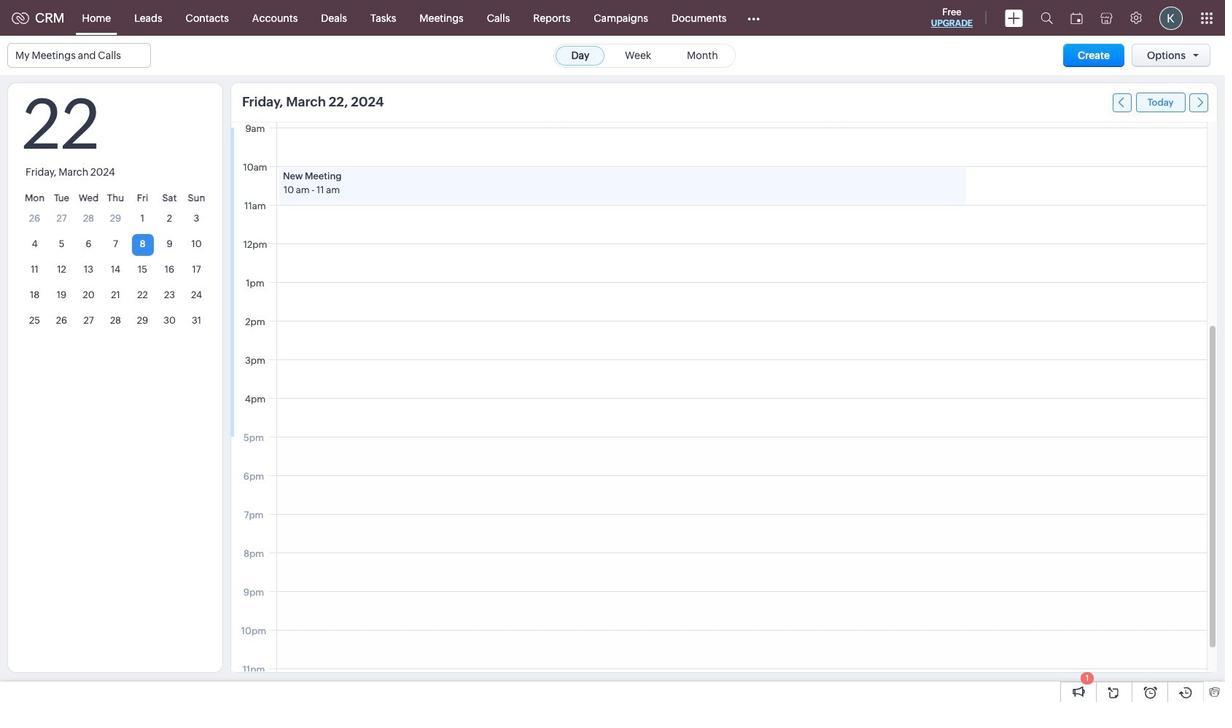 Task type: locate. For each thing, give the bounding box(es) containing it.
search element
[[1032, 0, 1062, 36]]

create menu element
[[997, 0, 1032, 35]]

create menu image
[[1005, 9, 1024, 27]]

profile image
[[1160, 6, 1183, 30]]



Task type: vqa. For each thing, say whether or not it's contained in the screenshot.
search icon
yes



Task type: describe. For each thing, give the bounding box(es) containing it.
search image
[[1041, 12, 1053, 24]]

profile element
[[1151, 0, 1192, 35]]

logo image
[[12, 12, 29, 24]]

calendar image
[[1071, 12, 1083, 24]]

Other Modules field
[[739, 6, 770, 30]]



